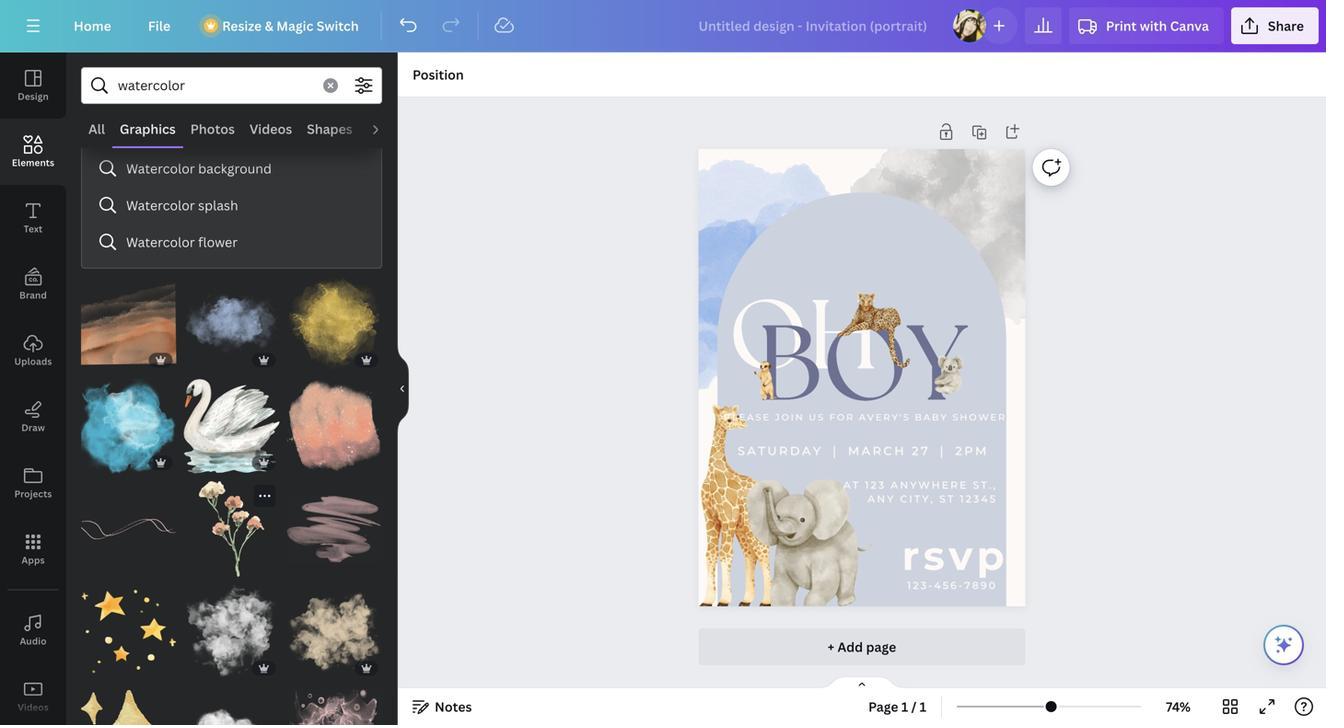 Task type: describe. For each thing, give the bounding box(es) containing it.
27
[[912, 444, 930, 459]]

gray watercolor image
[[184, 585, 279, 680]]

74%
[[1166, 699, 1191, 716]]

abstract water colors background image
[[81, 276, 177, 372]]

0 vertical spatial audio button
[[360, 111, 412, 146]]

Search elements search field
[[118, 68, 312, 103]]

watercolor for watercolor splash
[[126, 197, 195, 214]]

projects
[[14, 488, 52, 501]]

for
[[830, 412, 855, 423]]

apps button
[[0, 517, 66, 583]]

design
[[18, 90, 49, 103]]

videos inside side panel tab list
[[18, 702, 49, 714]]

projects button
[[0, 450, 66, 517]]

0 horizontal spatial audio button
[[0, 598, 66, 664]]

saturday │ march 27 │ 2pm
[[738, 444, 989, 459]]

text button
[[0, 185, 66, 251]]

golden watercolor smudge image
[[287, 276, 382, 372]]

7890
[[964, 580, 998, 592]]

audio inside side panel tab list
[[20, 636, 47, 648]]

/
[[912, 699, 917, 716]]

elements
[[12, 157, 54, 169]]

list containing watercolor background
[[89, 150, 374, 261]]

shapes button
[[300, 111, 360, 146]]

with
[[1140, 17, 1167, 35]]

print with canva
[[1106, 17, 1209, 35]]

draw
[[21, 422, 45, 434]]

apps
[[22, 555, 45, 567]]

page
[[869, 699, 899, 716]]

hide image
[[397, 345, 409, 433]]

watercolor flower
[[126, 233, 238, 251]]

watercolor background button
[[89, 150, 374, 187]]

1 │ from the left
[[829, 444, 843, 459]]

position
[[413, 66, 464, 83]]

print with canva button
[[1069, 7, 1224, 44]]

any
[[868, 493, 896, 505]]

watercolor for watercolor background
[[126, 160, 195, 177]]

file button
[[133, 7, 185, 44]]

+
[[828, 639, 835, 656]]

resize & magic switch button
[[193, 7, 374, 44]]

please
[[724, 412, 771, 423]]

watercolor abstract splash image
[[81, 379, 177, 475]]

main menu bar
[[0, 0, 1326, 53]]

watercolor flower button
[[89, 224, 374, 261]]

watercolor swan illustration image
[[184, 379, 279, 475]]

123-
[[907, 580, 934, 592]]

st
[[940, 493, 956, 505]]

1 1 from the left
[[902, 699, 908, 716]]

brand
[[19, 289, 47, 302]]

add
[[838, 639, 863, 656]]

watercolor splash button
[[89, 187, 374, 224]]

0 vertical spatial videos button
[[242, 111, 300, 146]]

flower
[[198, 233, 238, 251]]

uploads
[[14, 356, 52, 368]]

page 1 / 1
[[869, 699, 927, 716]]

join
[[775, 412, 805, 423]]

text
[[24, 223, 43, 235]]

share button
[[1231, 7, 1319, 44]]

page
[[866, 639, 896, 656]]

1 horizontal spatial videos
[[250, 120, 292, 138]]

123
[[865, 480, 886, 492]]

soft brown cloud watercolor image
[[287, 585, 382, 680]]

side panel tab list
[[0, 53, 66, 726]]

march
[[848, 444, 906, 459]]

watercolor splash
[[126, 197, 238, 214]]

graphics button
[[112, 111, 183, 146]]

watercolor for watercolor flower
[[126, 233, 195, 251]]



Task type: locate. For each thing, give the bounding box(es) containing it.
74% button
[[1149, 693, 1209, 722]]

shapes
[[307, 120, 353, 138]]

watercolor up watercolor flower on the left top of the page
[[126, 197, 195, 214]]

abstract watercolor scribble element image
[[81, 482, 177, 577]]

anywhere
[[891, 480, 968, 492]]

list
[[89, 150, 374, 261]]

3 watercolor from the top
[[126, 233, 195, 251]]

photos
[[190, 120, 235, 138]]

position button
[[405, 60, 471, 89]]

audio
[[367, 120, 404, 138], [20, 636, 47, 648]]

2pm
[[955, 444, 989, 459]]

0 horizontal spatial audio
[[20, 636, 47, 648]]

1 horizontal spatial │
[[936, 444, 950, 459]]

please join us for avery's baby shower
[[724, 412, 1007, 423]]

us
[[809, 412, 825, 423]]

show pages image
[[818, 676, 906, 691]]

0 vertical spatial watercolor
[[126, 160, 195, 177]]

print
[[1106, 17, 1137, 35]]

baby
[[915, 412, 948, 423]]

0 horizontal spatial videos button
[[0, 664, 66, 726]]

st.,
[[973, 480, 998, 492]]

oh
[[729, 281, 879, 392]]

2 1 from the left
[[920, 699, 927, 716]]

notes button
[[405, 693, 479, 722]]

audio button right "shapes"
[[360, 111, 412, 146]]

watercolor inside watercolor background button
[[126, 160, 195, 177]]

watercolor inside "watercolor splash" button
[[126, 197, 195, 214]]

photos button
[[183, 111, 242, 146]]

watercolor down watercolor splash at the top left of the page
[[126, 233, 195, 251]]

watercolor sparkle image
[[81, 688, 177, 726]]

watercolor background
[[126, 160, 272, 177]]

1 vertical spatial audio
[[20, 636, 47, 648]]

brand button
[[0, 251, 66, 318]]

1 horizontal spatial 1
[[920, 699, 927, 716]]

12345
[[960, 493, 998, 505]]

1 vertical spatial videos button
[[0, 664, 66, 726]]

uploads button
[[0, 318, 66, 384]]

graphics
[[120, 120, 176, 138]]

resize
[[222, 17, 262, 35]]

│
[[829, 444, 843, 459], [936, 444, 950, 459]]

2 vertical spatial watercolor
[[126, 233, 195, 251]]

audio button
[[360, 111, 412, 146], [0, 598, 66, 664]]

1 horizontal spatial audio button
[[360, 111, 412, 146]]

home link
[[59, 7, 126, 44]]

splash
[[198, 197, 238, 214]]

group
[[81, 265, 177, 372], [184, 265, 279, 372], [287, 265, 382, 372], [81, 368, 177, 475], [184, 368, 279, 475], [287, 379, 382, 475], [81, 482, 177, 577], [184, 482, 279, 577], [287, 482, 382, 577], [184, 574, 279, 680], [287, 574, 382, 680], [81, 585, 177, 680], [287, 677, 382, 726], [81, 688, 177, 726], [184, 688, 279, 726]]

watercolor outer space birthday stars image
[[81, 585, 177, 680]]

audio right "shapes"
[[367, 120, 404, 138]]

0 vertical spatial audio
[[367, 120, 404, 138]]

blue watercolor cloud image
[[184, 276, 279, 372]]

watercolor down graphics button
[[126, 160, 195, 177]]

watercolor flowers illustration image
[[184, 482, 279, 577]]

+ add page button
[[699, 629, 1026, 666]]

home
[[74, 17, 111, 35]]

1 vertical spatial watercolor
[[126, 197, 195, 214]]

switch
[[317, 17, 359, 35]]

videos button
[[242, 111, 300, 146], [0, 664, 66, 726]]

rsvp
[[902, 532, 1009, 581]]

share
[[1268, 17, 1304, 35]]

stylized abstract watercolor image
[[287, 379, 382, 475]]

avery's
[[859, 412, 911, 423]]

all
[[88, 120, 105, 138]]

design button
[[0, 53, 66, 119]]

abstract watercolor shape individual element image
[[287, 482, 382, 577]]

2 │ from the left
[[936, 444, 950, 459]]

resize & magic switch
[[222, 17, 359, 35]]

audio button down apps
[[0, 598, 66, 664]]

1 watercolor from the top
[[126, 160, 195, 177]]

Design title text field
[[684, 7, 944, 44]]

&
[[265, 17, 273, 35]]

at 123 anywhere st., any city, st 12345
[[843, 480, 998, 505]]

+ add page
[[828, 639, 896, 656]]

0 horizontal spatial videos
[[18, 702, 49, 714]]

canva assistant image
[[1273, 635, 1295, 657]]

1 vertical spatial audio button
[[0, 598, 66, 664]]

elements button
[[0, 119, 66, 185]]

│ down for
[[829, 444, 843, 459]]

saturday
[[738, 444, 823, 459]]

shower
[[953, 412, 1007, 423]]

0 vertical spatial videos
[[250, 120, 292, 138]]

0 horizontal spatial 1
[[902, 699, 908, 716]]

pink watercolor blob image
[[287, 688, 382, 726]]

0 horizontal spatial │
[[829, 444, 843, 459]]

videos
[[250, 120, 292, 138], [18, 702, 49, 714]]

background
[[198, 160, 272, 177]]

city,
[[900, 493, 935, 505]]

draw button
[[0, 384, 66, 450]]

456-
[[934, 580, 964, 592]]

all button
[[81, 111, 112, 146]]

1 horizontal spatial audio
[[367, 120, 404, 138]]

1
[[902, 699, 908, 716], [920, 699, 927, 716]]

1 horizontal spatial videos button
[[242, 111, 300, 146]]

123-456-7890
[[907, 580, 998, 592]]

file
[[148, 17, 171, 35]]

1 left /
[[902, 699, 908, 716]]

audio down apps
[[20, 636, 47, 648]]

watercolor inside watercolor flower button
[[126, 233, 195, 251]]

watercolor
[[126, 160, 195, 177], [126, 197, 195, 214], [126, 233, 195, 251]]

1 right /
[[920, 699, 927, 716]]

2 watercolor from the top
[[126, 197, 195, 214]]

canva
[[1170, 17, 1209, 35]]

1 vertical spatial videos
[[18, 702, 49, 714]]

boy
[[758, 305, 967, 425]]

│ right 27
[[936, 444, 950, 459]]

at
[[843, 480, 861, 492]]

notes
[[435, 699, 472, 716]]

cloud watercolor image
[[184, 688, 279, 726]]

magic
[[276, 17, 314, 35]]



Task type: vqa. For each thing, say whether or not it's contained in the screenshot.
quarter in the right bottom of the page
no



